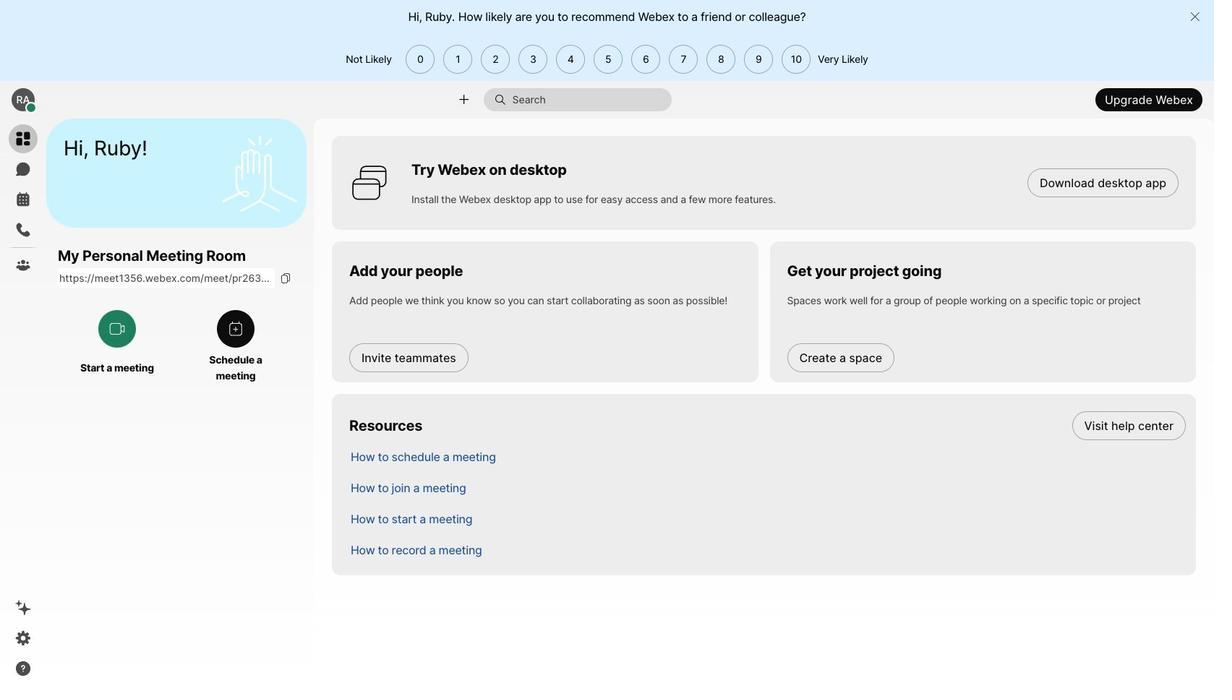 Task type: describe. For each thing, give the bounding box(es) containing it.
how likely are you to recommend webex to a friend or colleague? score webex from 0 to 10, 0 is not likely and 10 is very likely. toolbar
[[402, 45, 811, 74]]

0 horizontal spatial wrapper image
[[26, 103, 36, 113]]

help image
[[14, 661, 32, 678]]

close rating section image
[[1190, 11, 1201, 22]]

start a meeting image
[[109, 321, 126, 338]]

webex tab list
[[9, 124, 38, 280]]

4 list item from the top
[[339, 504, 1197, 535]]



Task type: vqa. For each thing, say whether or not it's contained in the screenshot.
Close rating section image
yes



Task type: locate. For each thing, give the bounding box(es) containing it.
wrapper image up dashboard "icon"
[[26, 103, 36, 113]]

5 list item from the top
[[339, 535, 1197, 566]]

what's new image
[[14, 600, 32, 617]]

2 list item from the top
[[339, 441, 1197, 472]]

meetings image
[[14, 191, 32, 208]]

list item
[[339, 410, 1197, 441], [339, 441, 1197, 472], [339, 472, 1197, 504], [339, 504, 1197, 535], [339, 535, 1197, 566]]

navigation
[[0, 119, 46, 697]]

None text field
[[58, 269, 275, 289]]

two hands high fiving image
[[216, 130, 303, 217]]

connect people image
[[458, 93, 472, 107]]

teams, has no new notifications image
[[14, 257, 32, 274]]

settings image
[[14, 630, 32, 648]]

messaging, has no new notifications image
[[14, 161, 32, 178]]

1 list item from the top
[[339, 410, 1197, 441]]

dashboard image
[[14, 130, 32, 148]]

1 horizontal spatial wrapper image
[[495, 94, 513, 106]]

3 list item from the top
[[339, 472, 1197, 504]]

wrapper image
[[495, 94, 513, 106], [26, 103, 36, 113]]

schedule a meeting image
[[227, 321, 245, 338]]

wrapper image right connect people image
[[495, 94, 513, 106]]

click to copy your pmr address image
[[280, 273, 292, 285]]

calls image
[[14, 221, 32, 239]]



